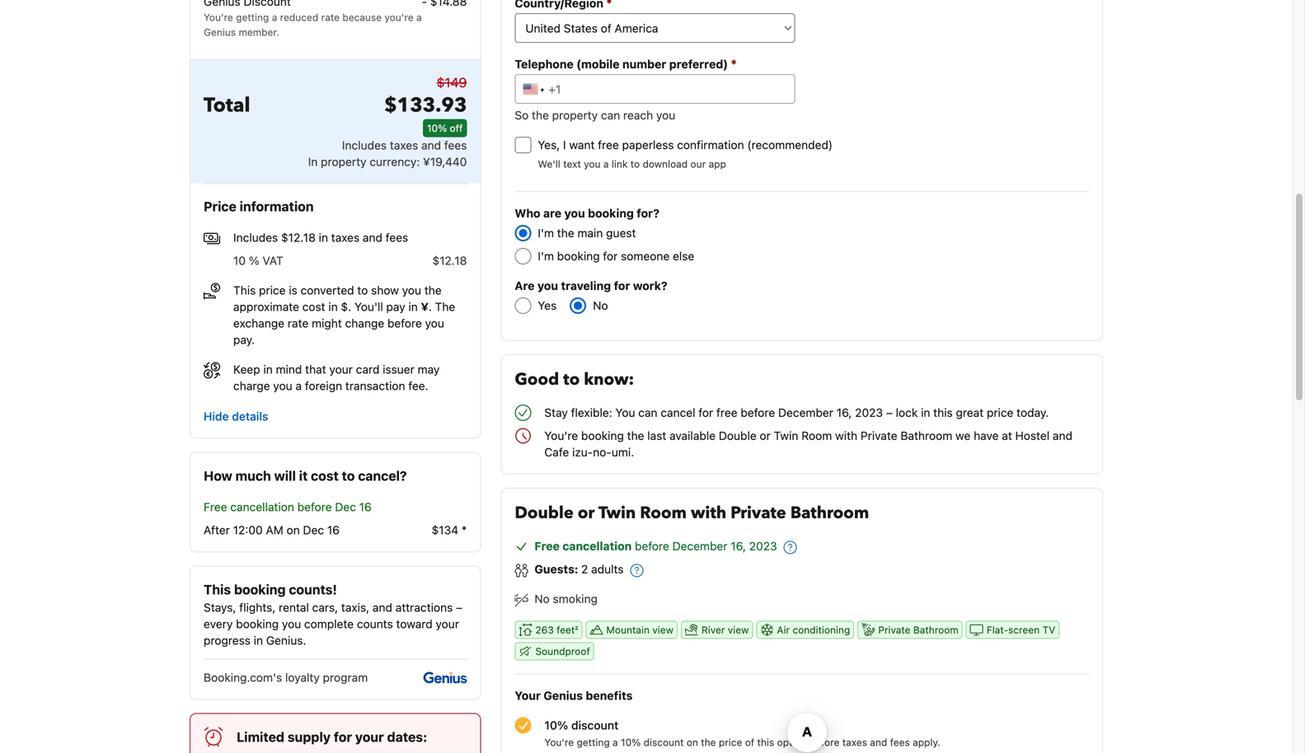 Task type: locate. For each thing, give the bounding box(es) containing it.
1 vertical spatial on
[[687, 737, 698, 749]]

getting up member.
[[236, 12, 269, 23]]

1 horizontal spatial fees
[[444, 138, 467, 152]]

free for free cancellation before dec 16
[[204, 501, 227, 514]]

2 horizontal spatial your
[[436, 618, 459, 631]]

and right hostel
[[1053, 429, 1073, 443]]

mountain
[[606, 625, 650, 636]]

currency:
[[370, 155, 420, 168]]

getting down benefits at left bottom
[[577, 737, 610, 749]]

free up link
[[598, 138, 619, 152]]

twin down stay flexible: you can cancel for free before december 16, 2023 – lock in this great price today.
[[774, 429, 799, 443]]

16, up you're booking the last available double or twin room with private bathroom we have at hostel and cafe izu-no-umi.
[[837, 406, 852, 420]]

1 horizontal spatial $12.18
[[433, 254, 467, 267]]

$149
[[437, 75, 467, 90]]

16 down cancel? on the left bottom of the page
[[359, 501, 372, 514]]

for up available
[[699, 406, 713, 420]]

0 horizontal spatial no
[[535, 593, 550, 606]]

a left link
[[604, 158, 609, 170]]

0 vertical spatial includes
[[342, 138, 387, 152]]

this inside 10% discount you're getting a 10% discount on the price of this option before taxes and fees apply.
[[757, 737, 774, 749]]

1 vertical spatial genius
[[544, 690, 583, 703]]

bathroom down you're booking the last available double or twin room with private bathroom we have at hostel and cafe izu-no-umi.
[[791, 502, 869, 525]]

0 horizontal spatial double
[[515, 502, 574, 525]]

off
[[450, 122, 463, 134]]

263 feet²
[[535, 625, 578, 636]]

smoking
[[553, 593, 598, 606]]

0 horizontal spatial discount
[[571, 719, 619, 733]]

property inside 10% off includes taxes and fees in property currency: ¥19,440
[[321, 155, 367, 168]]

2 horizontal spatial taxes
[[843, 737, 867, 749]]

you inside keep in mind that your card issuer may charge you a foreign transaction fee.
[[273, 379, 292, 393]]

this up stays,
[[204, 582, 231, 598]]

want
[[569, 138, 595, 152]]

0 horizontal spatial taxes
[[331, 231, 360, 244]]

exchange
[[233, 317, 285, 330]]

$.
[[341, 300, 351, 314]]

0 horizontal spatial 10%
[[427, 122, 447, 134]]

fees for includes $12.18 in taxes and fees
[[386, 231, 408, 244]]

0 horizontal spatial –
[[456, 601, 463, 615]]

free up guests:
[[535, 540, 560, 553]]

bathroom inside you're booking the last available double or twin room with private bathroom we have at hostel and cafe izu-no-umi.
[[901, 429, 953, 443]]

room down stay flexible: you can cancel for free before december 16, 2023 – lock in this great price today.
[[802, 429, 832, 443]]

you up "¥"
[[402, 284, 421, 297]]

taxes up converted
[[331, 231, 360, 244]]

cost up might
[[302, 300, 325, 314]]

booking for counts!
[[234, 582, 286, 598]]

on
[[287, 524, 300, 537], [687, 737, 698, 749]]

your genius benefits
[[515, 690, 633, 703]]

0 horizontal spatial view
[[653, 625, 674, 636]]

16 down free cancellation before dec 16
[[327, 524, 340, 537]]

this left great
[[934, 406, 953, 420]]

1 horizontal spatial can
[[638, 406, 658, 420]]

izu-
[[572, 446, 593, 459]]

1 horizontal spatial twin
[[774, 429, 799, 443]]

1 vertical spatial 16
[[327, 524, 340, 537]]

10% inside 10% off includes taxes and fees in property currency: ¥19,440
[[427, 122, 447, 134]]

1 horizontal spatial on
[[687, 737, 698, 749]]

your inside keep in mind that your card issuer may charge you a foreign transaction fee.
[[329, 363, 353, 376]]

rate inside you're getting a reduced rate because you're a genius member.
[[321, 12, 340, 23]]

cancellation
[[230, 501, 294, 514], [563, 540, 632, 553]]

1 vertical spatial this
[[204, 582, 231, 598]]

river view
[[702, 625, 749, 636]]

flights,
[[239, 601, 276, 615]]

2023 down double or twin room with private bathroom
[[749, 540, 777, 553]]

1 vertical spatial your
[[436, 618, 459, 631]]

taxes for includes
[[390, 138, 418, 152]]

you down mind
[[273, 379, 292, 393]]

a down benefits at left bottom
[[613, 737, 618, 749]]

before down how much will it cost to cancel?
[[297, 501, 332, 514]]

who are you booking for?
[[515, 207, 660, 220]]

your inside status
[[355, 730, 384, 746]]

1 vertical spatial 2023
[[749, 540, 777, 553]]

will
[[274, 469, 296, 484]]

you
[[656, 108, 676, 122], [584, 158, 601, 170], [565, 207, 585, 220], [538, 279, 558, 293], [402, 284, 421, 297], [425, 317, 444, 330], [273, 379, 292, 393], [282, 618, 301, 631]]

private inside you're booking the last available double or twin room with private bathroom we have at hostel and cafe izu-no-umi.
[[861, 429, 898, 443]]

1 horizontal spatial rate
[[321, 12, 340, 23]]

this inside this price is converted to show you the approximate cost in $. you'll pay in
[[233, 284, 256, 297]]

no up the 263
[[535, 593, 550, 606]]

this
[[233, 284, 256, 297], [204, 582, 231, 598]]

0 vertical spatial 16,
[[837, 406, 852, 420]]

1 horizontal spatial double
[[719, 429, 757, 443]]

0 horizontal spatial includes
[[233, 231, 278, 244]]

1 vertical spatial cost
[[311, 469, 339, 484]]

0 vertical spatial cancellation
[[230, 501, 294, 514]]

0 vertical spatial bathroom
[[901, 429, 953, 443]]

1 vertical spatial this
[[757, 737, 774, 749]]

1 horizontal spatial 16
[[359, 501, 372, 514]]

0 horizontal spatial can
[[601, 108, 620, 122]]

fees up show
[[386, 231, 408, 244]]

in left "¥"
[[409, 300, 418, 314]]

you right reach
[[656, 108, 676, 122]]

1 view from the left
[[653, 625, 674, 636]]

booking.com's
[[204, 671, 282, 685]]

0 vertical spatial dec
[[335, 501, 356, 514]]

0 vertical spatial twin
[[774, 429, 799, 443]]

with inside you're booking the last available double or twin room with private bathroom we have at hostel and cafe izu-no-umi.
[[835, 429, 858, 443]]

0 vertical spatial genius
[[204, 26, 236, 38]]

information
[[240, 199, 314, 214]]

1 vertical spatial fees
[[386, 231, 408, 244]]

1 horizontal spatial getting
[[577, 737, 610, 749]]

a down mind
[[296, 379, 302, 393]]

you're up cafe
[[545, 429, 578, 443]]

room up 'free cancellation before december 16, 2023'
[[640, 502, 687, 525]]

after
[[204, 524, 230, 537]]

0 horizontal spatial or
[[578, 502, 595, 525]]

to inside yes, i want free paperless confirmation (recommended) we'll text you a link to download our app
[[631, 158, 640, 170]]

discount
[[571, 719, 619, 733], [644, 737, 684, 749]]

good
[[515, 369, 559, 391]]

can for cancel
[[638, 406, 658, 420]]

for right supply
[[334, 730, 352, 746]]

1 vertical spatial i'm
[[538, 249, 554, 263]]

$12.18 up the the
[[433, 254, 467, 267]]

cancel?
[[358, 469, 407, 484]]

and
[[421, 138, 441, 152], [363, 231, 383, 244], [1053, 429, 1073, 443], [373, 601, 392, 615], [870, 737, 888, 749]]

– inside this booking counts! stays, flights, rental cars, taxis, and attractions – every booking you complete counts toward your progress in genius.
[[456, 601, 463, 615]]

fees inside 10% off includes taxes and fees in property currency: ¥19,440
[[444, 138, 467, 152]]

so
[[515, 108, 529, 122]]

view right mountain
[[653, 625, 674, 636]]

16,
[[837, 406, 852, 420], [731, 540, 746, 553]]

booking for the
[[581, 429, 624, 443]]

available
[[670, 429, 716, 443]]

before inside . the exchange rate might change before you pay.
[[388, 317, 422, 330]]

1 vertical spatial –
[[456, 601, 463, 615]]

10% down your genius benefits
[[545, 719, 568, 733]]

the left of
[[701, 737, 716, 749]]

yes, i want free paperless confirmation (recommended) we'll text you a link to download our app
[[538, 138, 833, 170]]

0 vertical spatial taxes
[[390, 138, 418, 152]]

1 you're from the top
[[545, 429, 578, 443]]

1 horizontal spatial or
[[760, 429, 771, 443]]

10 % vat
[[233, 254, 283, 267]]

reduced
[[280, 12, 319, 23]]

0 horizontal spatial property
[[321, 155, 367, 168]]

– left lock at right bottom
[[886, 406, 893, 420]]

keep in mind that your card issuer may charge you a foreign transaction fee.
[[233, 363, 440, 393]]

1 vertical spatial free
[[535, 540, 560, 553]]

genius down you're
[[204, 26, 236, 38]]

0 horizontal spatial twin
[[599, 502, 636, 525]]

2 vertical spatial price
[[719, 737, 742, 749]]

property
[[552, 108, 598, 122], [321, 155, 367, 168]]

before inside 10% discount you're getting a 10% discount on the price of this option before taxes and fees apply.
[[810, 737, 840, 749]]

0 vertical spatial you're
[[545, 429, 578, 443]]

0 vertical spatial this
[[233, 284, 256, 297]]

– right attractions
[[456, 601, 463, 615]]

1 horizontal spatial discount
[[644, 737, 684, 749]]

blue genius logo image
[[423, 673, 467, 684], [423, 673, 467, 684]]

no down are you traveling for work?
[[593, 299, 608, 313]]

confirmation
[[677, 138, 744, 152]]

1 horizontal spatial cancellation
[[563, 540, 632, 553]]

view
[[653, 625, 674, 636], [728, 625, 749, 636]]

booking up guest
[[588, 207, 634, 220]]

1 vertical spatial room
[[640, 502, 687, 525]]

10% down benefits at left bottom
[[621, 737, 641, 749]]

limited supply  for your dates: status
[[190, 714, 481, 754]]

attractions
[[396, 601, 453, 615]]

fee.
[[408, 379, 429, 393]]

1 horizontal spatial view
[[728, 625, 749, 636]]

you down rental
[[282, 618, 301, 631]]

work?
[[633, 279, 668, 293]]

how much will it cost to cancel?
[[204, 469, 407, 484]]

2 vertical spatial fees
[[890, 737, 910, 749]]

for left work?
[[614, 279, 630, 293]]

and inside this booking counts! stays, flights, rental cars, taxis, and attractions – every booking you complete counts toward your progress in genius.
[[373, 601, 392, 615]]

no
[[593, 299, 608, 313], [535, 593, 550, 606]]

1 vertical spatial cancellation
[[563, 540, 632, 553]]

a up member.
[[272, 12, 277, 23]]

with down stay flexible: you can cancel for free before december 16, 2023 – lock in this great price today.
[[835, 429, 858, 443]]

pay.
[[233, 333, 255, 347]]

no inside are you traveling for work? element
[[593, 299, 608, 313]]

a inside yes, i want free paperless confirmation (recommended) we'll text you a link to download our app
[[604, 158, 609, 170]]

dec down free cancellation before dec 16
[[303, 524, 324, 537]]

price up approximate
[[259, 284, 286, 297]]

in inside this booking counts! stays, flights, rental cars, taxis, and attractions – every booking you complete counts toward your progress in genius.
[[254, 634, 263, 648]]

fees left apply. in the bottom of the page
[[890, 737, 910, 749]]

2 horizontal spatial 10%
[[621, 737, 641, 749]]

+1 text field
[[515, 74, 796, 104]]

0 vertical spatial this
[[934, 406, 953, 420]]

0 horizontal spatial rate
[[288, 317, 309, 330]]

option
[[777, 737, 807, 749]]

your up foreign
[[329, 363, 353, 376]]

member.
[[239, 26, 279, 38]]

0 vertical spatial no
[[593, 299, 608, 313]]

free inside yes, i want free paperless confirmation (recommended) we'll text you a link to download our app
[[598, 138, 619, 152]]

1 horizontal spatial *
[[731, 56, 737, 71]]

this for price
[[233, 284, 256, 297]]

.
[[429, 300, 432, 314]]

1 vertical spatial 10%
[[545, 719, 568, 733]]

to left cancel? on the left bottom of the page
[[342, 469, 355, 484]]

hide
[[204, 410, 229, 424]]

* right the preferred)
[[731, 56, 737, 71]]

yes
[[538, 299, 557, 313]]

the up umi.
[[627, 429, 644, 443]]

0 vertical spatial –
[[886, 406, 893, 420]]

1 vertical spatial can
[[638, 406, 658, 420]]

hide details
[[204, 410, 268, 424]]

0 horizontal spatial this
[[757, 737, 774, 749]]

0 vertical spatial getting
[[236, 12, 269, 23]]

1 horizontal spatial your
[[355, 730, 384, 746]]

transaction
[[345, 379, 405, 393]]

pay
[[386, 300, 405, 314]]

can for reach
[[601, 108, 620, 122]]

2 vertical spatial your
[[355, 730, 384, 746]]

this inside this booking counts! stays, flights, rental cars, taxis, and attractions – every booking you complete counts toward your progress in genius.
[[204, 582, 231, 598]]

2 i'm from the top
[[538, 249, 554, 263]]

2 view from the left
[[728, 625, 749, 636]]

or up 2
[[578, 502, 595, 525]]

1 horizontal spatial dec
[[335, 501, 356, 514]]

double right available
[[719, 429, 757, 443]]

free right the cancel
[[717, 406, 738, 420]]

0 vertical spatial private
[[861, 429, 898, 443]]

2 vertical spatial taxes
[[843, 737, 867, 749]]

property up want
[[552, 108, 598, 122]]

. the exchange rate might change before you pay.
[[233, 300, 455, 347]]

to up you'll
[[357, 284, 368, 297]]

might
[[312, 317, 342, 330]]

0 horizontal spatial room
[[640, 502, 687, 525]]

1 horizontal spatial taxes
[[390, 138, 418, 152]]

0 horizontal spatial genius
[[204, 26, 236, 38]]

issuer
[[383, 363, 415, 376]]

price up at
[[987, 406, 1014, 420]]

0 horizontal spatial cancellation
[[230, 501, 294, 514]]

booking inside you're booking the last available double or twin room with private bathroom we have at hostel and cafe izu-no-umi.
[[581, 429, 624, 443]]

0 horizontal spatial free
[[204, 501, 227, 514]]

double up guests:
[[515, 502, 574, 525]]

view for river view
[[728, 625, 749, 636]]

$134 *
[[432, 524, 467, 537]]

you'll
[[355, 300, 383, 314]]

dec down how much will it cost to cancel?
[[335, 501, 356, 514]]

view right river
[[728, 625, 749, 636]]

rate left might
[[288, 317, 309, 330]]

2 you're from the top
[[545, 737, 574, 749]]

10% left off
[[427, 122, 447, 134]]

you're
[[545, 429, 578, 443], [545, 737, 574, 749]]

10% off element
[[423, 119, 467, 137]]

are
[[543, 207, 562, 220]]

taxes inside 10% off includes taxes and fees in property currency: ¥19,440
[[390, 138, 418, 152]]

rate inside . the exchange rate might change before you pay.
[[288, 317, 309, 330]]

your down attractions
[[436, 618, 459, 631]]

1 vertical spatial price
[[987, 406, 1014, 420]]

room
[[802, 429, 832, 443], [640, 502, 687, 525]]

the inside you're booking the last available double or twin room with private bathroom we have at hostel and cafe izu-no-umi.
[[627, 429, 644, 443]]

0 horizontal spatial with
[[691, 502, 727, 525]]

price inside this price is converted to show you the approximate cost in $. you'll pay in
[[259, 284, 286, 297]]

1 vertical spatial no
[[535, 593, 550, 606]]

0 horizontal spatial $12.18
[[281, 231, 316, 244]]

for down guest
[[603, 249, 618, 263]]

much
[[235, 469, 271, 484]]

booking up the no-
[[581, 429, 624, 443]]

with up 'free cancellation before december 16, 2023'
[[691, 502, 727, 525]]

0 vertical spatial price
[[259, 284, 286, 297]]

for inside status
[[334, 730, 352, 746]]

soundproof
[[535, 646, 590, 658]]

1 horizontal spatial free
[[535, 540, 560, 553]]

stay
[[545, 406, 568, 420]]

else
[[673, 249, 695, 263]]

in right lock at right bottom
[[921, 406, 930, 420]]

or inside you're booking the last available double or twin room with private bathroom we have at hostel and cafe izu-no-umi.
[[760, 429, 771, 443]]

booking down i'm the main guest
[[557, 249, 600, 263]]

hostel
[[1016, 429, 1050, 443]]

you inside this price is converted to show you the approximate cost in $. you'll pay in
[[402, 284, 421, 297]]

this up approximate
[[233, 284, 256, 297]]

good to know:
[[515, 369, 634, 391]]

benefits
[[586, 690, 633, 703]]

december down double or twin room with private bathroom
[[673, 540, 728, 553]]

taxes right option
[[843, 737, 867, 749]]

we
[[956, 429, 971, 443]]

a inside keep in mind that your card issuer may charge you a foreign transaction fee.
[[296, 379, 302, 393]]

or down stay flexible: you can cancel for free before december 16, 2023 – lock in this great price today.
[[760, 429, 771, 443]]

the up "."
[[425, 284, 442, 297]]

you're inside you're booking the last available double or twin room with private bathroom we have at hostel and cafe izu-no-umi.
[[545, 429, 578, 443]]

genius inside you're getting a reduced rate because you're a genius member.
[[204, 26, 236, 38]]

can
[[601, 108, 620, 122], [638, 406, 658, 420]]

your left dates:
[[355, 730, 384, 746]]

screen
[[1009, 625, 1040, 636]]

you down "."
[[425, 317, 444, 330]]

1 horizontal spatial december
[[778, 406, 834, 420]]

taxes for in
[[331, 231, 360, 244]]

1 horizontal spatial room
[[802, 429, 832, 443]]

who are you booking for? element
[[515, 205, 1089, 265]]

0 vertical spatial i'm
[[538, 226, 554, 240]]

0 vertical spatial free
[[204, 501, 227, 514]]

on left of
[[687, 737, 698, 749]]

0 vertical spatial can
[[601, 108, 620, 122]]

0 vertical spatial or
[[760, 429, 771, 443]]

booking up flights, at bottom left
[[234, 582, 286, 598]]

to inside this price is converted to show you the approximate cost in $. you'll pay in
[[357, 284, 368, 297]]

price left of
[[719, 737, 742, 749]]

1 i'm from the top
[[538, 226, 554, 240]]

cost inside this price is converted to show you the approximate cost in $. you'll pay in
[[302, 300, 325, 314]]

free up after
[[204, 501, 227, 514]]

to
[[631, 158, 640, 170], [357, 284, 368, 297], [563, 369, 580, 391], [342, 469, 355, 484]]

bathroom down lock at right bottom
[[901, 429, 953, 443]]

booking
[[588, 207, 634, 220], [557, 249, 600, 263], [581, 429, 624, 443], [234, 582, 286, 598], [236, 618, 279, 631]]

1 vertical spatial 16,
[[731, 540, 746, 553]]

to right link
[[631, 158, 640, 170]]

we'll
[[538, 158, 561, 170]]

i'm the main guest
[[538, 226, 636, 240]]

rate right reduced
[[321, 12, 340, 23]]

taxes up 'currency:'
[[390, 138, 418, 152]]

1 vertical spatial property
[[321, 155, 367, 168]]

and inside 10% off includes taxes and fees in property currency: ¥19,440
[[421, 138, 441, 152]]

1 vertical spatial free
[[717, 406, 738, 420]]

12:00
[[233, 524, 263, 537]]

before right option
[[810, 737, 840, 749]]

rate
[[321, 12, 340, 23], [288, 317, 309, 330]]

in
[[319, 231, 328, 244], [328, 300, 338, 314], [409, 300, 418, 314], [263, 363, 273, 376], [921, 406, 930, 420], [254, 634, 263, 648]]

after 12:00 am on dec 16
[[204, 524, 340, 537]]

on right am
[[287, 524, 300, 537]]

16, down double or twin room with private bathroom
[[731, 540, 746, 553]]

double
[[719, 429, 757, 443], [515, 502, 574, 525]]

you right text
[[584, 158, 601, 170]]

yes,
[[538, 138, 560, 152]]

and inside 10% discount you're getting a 10% discount on the price of this option before taxes and fees apply.
[[870, 737, 888, 749]]

in left "genius."
[[254, 634, 263, 648]]

0 vertical spatial with
[[835, 429, 858, 443]]

*
[[731, 56, 737, 71], [462, 524, 467, 537]]

cost right it
[[311, 469, 339, 484]]

and up ¥19,440
[[421, 138, 441, 152]]

you're getting a reduced rate because you're a genius member.
[[204, 12, 422, 38]]

number
[[623, 57, 667, 71]]

free for free cancellation before december 16, 2023
[[535, 540, 560, 553]]

you're down your genius benefits
[[545, 737, 574, 749]]

guests: 2 adults
[[535, 563, 624, 576]]

1 vertical spatial taxes
[[331, 231, 360, 244]]

0 horizontal spatial this
[[204, 582, 231, 598]]



Task type: vqa. For each thing, say whether or not it's contained in the screenshot.
—
no



Task type: describe. For each thing, give the bounding box(es) containing it.
includes inside 10% off includes taxes and fees in property currency: ¥19,440
[[342, 138, 387, 152]]

¥
[[421, 300, 429, 314]]

link
[[612, 158, 628, 170]]

$134
[[432, 524, 459, 537]]

every
[[204, 618, 233, 631]]

total
[[204, 92, 250, 119]]

for?
[[637, 207, 660, 220]]

no for no
[[593, 299, 608, 313]]

flat-
[[987, 625, 1009, 636]]

1 horizontal spatial this
[[934, 406, 953, 420]]

the inside this price is converted to show you the approximate cost in $. you'll pay in
[[425, 284, 442, 297]]

taxes inside 10% discount you're getting a 10% discount on the price of this option before taxes and fees apply.
[[843, 737, 867, 749]]

i'm booking for someone else
[[538, 249, 695, 263]]

0 vertical spatial $12.18
[[281, 231, 316, 244]]

show
[[371, 284, 399, 297]]

double inside you're booking the last available double or twin room with private bathroom we have at hostel and cafe izu-no-umi.
[[719, 429, 757, 443]]

free cancellation before december 16, 2023
[[535, 540, 777, 553]]

0 horizontal spatial 2023
[[749, 540, 777, 553]]

download
[[643, 158, 688, 170]]

this for booking
[[204, 582, 231, 598]]

10% off includes taxes and fees in property currency: ¥19,440
[[308, 122, 467, 168]]

1 vertical spatial bathroom
[[791, 502, 869, 525]]

because
[[342, 12, 382, 23]]

in inside keep in mind that your card issuer may charge you a foreign transaction fee.
[[263, 363, 273, 376]]

1 vertical spatial discount
[[644, 737, 684, 749]]

0 vertical spatial 16
[[359, 501, 372, 514]]

no for no smoking
[[535, 593, 550, 606]]

telephone (mobile number preferred) *
[[515, 56, 737, 71]]

fees for 10% off includes taxes and fees in property currency: ¥19,440
[[444, 138, 467, 152]]

1 vertical spatial double
[[515, 502, 574, 525]]

traveling
[[561, 279, 611, 293]]

the
[[435, 300, 455, 314]]

2 vertical spatial private
[[878, 625, 911, 636]]

your
[[515, 690, 541, 703]]

counts
[[357, 618, 393, 631]]

1 horizontal spatial genius
[[544, 690, 583, 703]]

change
[[345, 317, 384, 330]]

1 horizontal spatial property
[[552, 108, 598, 122]]

booking down flights, at bottom left
[[236, 618, 279, 631]]

in up converted
[[319, 231, 328, 244]]

know:
[[584, 369, 634, 391]]

private bathroom
[[878, 625, 959, 636]]

the inside 10% discount you're getting a 10% discount on the price of this option before taxes and fees apply.
[[701, 737, 716, 749]]

0 horizontal spatial 16
[[327, 524, 340, 537]]

a inside 10% discount you're getting a 10% discount on the price of this option before taxes and fees apply.
[[613, 737, 618, 749]]

dates:
[[387, 730, 427, 746]]

1 vertical spatial with
[[691, 502, 727, 525]]

double or twin room with private bathroom
[[515, 502, 869, 525]]

hide details button
[[197, 402, 275, 432]]

charge
[[233, 379, 270, 393]]

cars,
[[312, 601, 338, 615]]

limited
[[237, 730, 285, 746]]

1 vertical spatial dec
[[303, 524, 324, 537]]

are
[[515, 279, 535, 293]]

you
[[616, 406, 635, 420]]

cancellation for free cancellation before december 16, 2023
[[563, 540, 632, 553]]

this price is converted to show you the approximate cost in $. you'll pay in
[[233, 284, 442, 314]]

approximate
[[233, 300, 299, 314]]

river
[[702, 625, 725, 636]]

no-
[[593, 446, 612, 459]]

that
[[305, 363, 326, 376]]

is
[[289, 284, 298, 297]]

of
[[745, 737, 755, 749]]

10% for discount
[[545, 719, 568, 733]]

umi.
[[612, 446, 634, 459]]

flexible:
[[571, 406, 612, 420]]

getting inside you're getting a reduced rate because you're a genius member.
[[236, 12, 269, 23]]

before down double or twin room with private bathroom
[[635, 540, 669, 553]]

conditioning
[[793, 625, 850, 636]]

preferred)
[[669, 57, 728, 71]]

converted
[[301, 284, 354, 297]]

cancel
[[661, 406, 696, 420]]

view for mountain view
[[653, 625, 674, 636]]

free cancellation before dec 16
[[204, 501, 372, 514]]

flat-screen tv
[[987, 625, 1056, 636]]

complete
[[304, 618, 354, 631]]

stays,
[[204, 601, 236, 615]]

1 horizontal spatial –
[[886, 406, 893, 420]]

a right you're at left top
[[416, 12, 422, 23]]

apply.
[[913, 737, 941, 749]]

on inside 10% discount you're getting a 10% discount on the price of this option before taxes and fees apply.
[[687, 737, 698, 749]]

room inside you're booking the last available double or twin room with private bathroom we have at hostel and cafe izu-no-umi.
[[802, 429, 832, 443]]

program
[[323, 671, 368, 685]]

paperless
[[622, 138, 674, 152]]

$133.93
[[384, 92, 467, 119]]

1 horizontal spatial free
[[717, 406, 738, 420]]

taxis,
[[341, 601, 370, 615]]

2 horizontal spatial price
[[987, 406, 1014, 420]]

booking for for
[[557, 249, 600, 263]]

2 vertical spatial bathroom
[[914, 625, 959, 636]]

you're booking the last available double or twin room with private bathroom we have at hostel and cafe izu-no-umi.
[[545, 429, 1073, 459]]

i'm for i'm the main guest
[[538, 226, 554, 240]]

263
[[535, 625, 554, 636]]

1 horizontal spatial 16,
[[837, 406, 852, 420]]

1 vertical spatial $12.18
[[433, 254, 467, 267]]

mind
[[276, 363, 302, 376]]

getting inside 10% discount you're getting a 10% discount on the price of this option before taxes and fees apply.
[[577, 737, 610, 749]]

you right are
[[565, 207, 585, 220]]

someone
[[621, 249, 670, 263]]

the right so
[[532, 108, 549, 122]]

10% for off
[[427, 122, 447, 134]]

feet²
[[557, 625, 578, 636]]

to right good in the left of the page
[[563, 369, 580, 391]]

rental
[[279, 601, 309, 615]]

before up you're booking the last available double or twin room with private bathroom we have at hostel and cafe izu-no-umi.
[[741, 406, 775, 420]]

adults
[[591, 563, 624, 576]]

¥19,440
[[423, 155, 467, 168]]

$149 $133.93
[[384, 75, 467, 119]]

so the property can reach you
[[515, 108, 676, 122]]

0 horizontal spatial 16,
[[731, 540, 746, 553]]

2 vertical spatial 10%
[[621, 737, 641, 749]]

includes $12.18 in taxes and fees
[[233, 231, 408, 244]]

0 vertical spatial december
[[778, 406, 834, 420]]

your inside this booking counts! stays, flights, rental cars, taxis, and attractions – every booking you complete counts toward your progress in genius.
[[436, 618, 459, 631]]

you inside . the exchange rate might change before you pay.
[[425, 317, 444, 330]]

you inside yes, i want free paperless confirmation (recommended) we'll text you a link to download our app
[[584, 158, 601, 170]]

tv
[[1043, 625, 1056, 636]]

the down are
[[557, 226, 574, 240]]

0 horizontal spatial on
[[287, 524, 300, 537]]

stay flexible: you can cancel for free before december 16, 2023 – lock in this great price today.
[[545, 406, 1049, 420]]

you up yes
[[538, 279, 558, 293]]

price
[[204, 199, 237, 214]]

1 vertical spatial twin
[[599, 502, 636, 525]]

0 horizontal spatial december
[[673, 540, 728, 553]]

fees inside 10% discount you're getting a 10% discount on the price of this option before taxes and fees apply.
[[890, 737, 910, 749]]

1 vertical spatial private
[[731, 502, 787, 525]]

in left '$.'
[[328, 300, 338, 314]]

1 horizontal spatial 2023
[[855, 406, 883, 420]]

how
[[204, 469, 232, 484]]

air
[[777, 625, 790, 636]]

you're
[[385, 12, 414, 23]]

price inside 10% discount you're getting a 10% discount on the price of this option before taxes and fees apply.
[[719, 737, 742, 749]]

i
[[563, 138, 566, 152]]

you're inside 10% discount you're getting a 10% discount on the price of this option before taxes and fees apply.
[[545, 737, 574, 749]]

cancellation for free cancellation before dec 16
[[230, 501, 294, 514]]

twin inside you're booking the last available double or twin room with private bathroom we have at hostel and cafe izu-no-umi.
[[774, 429, 799, 443]]

0 vertical spatial discount
[[571, 719, 619, 733]]

1 vertical spatial *
[[462, 524, 467, 537]]

i'm for i'm booking for someone else
[[538, 249, 554, 263]]

and up show
[[363, 231, 383, 244]]

%
[[249, 254, 259, 267]]

text
[[563, 158, 581, 170]]

are you traveling for work? element
[[502, 278, 1089, 314]]

and inside you're booking the last available double or twin room with private bathroom we have at hostel and cafe izu-no-umi.
[[1053, 429, 1073, 443]]

supply
[[288, 730, 331, 746]]

who
[[515, 207, 541, 220]]

today.
[[1017, 406, 1049, 420]]

you inside this booking counts! stays, flights, rental cars, taxis, and attractions – every booking you complete counts toward your progress in genius.
[[282, 618, 301, 631]]



